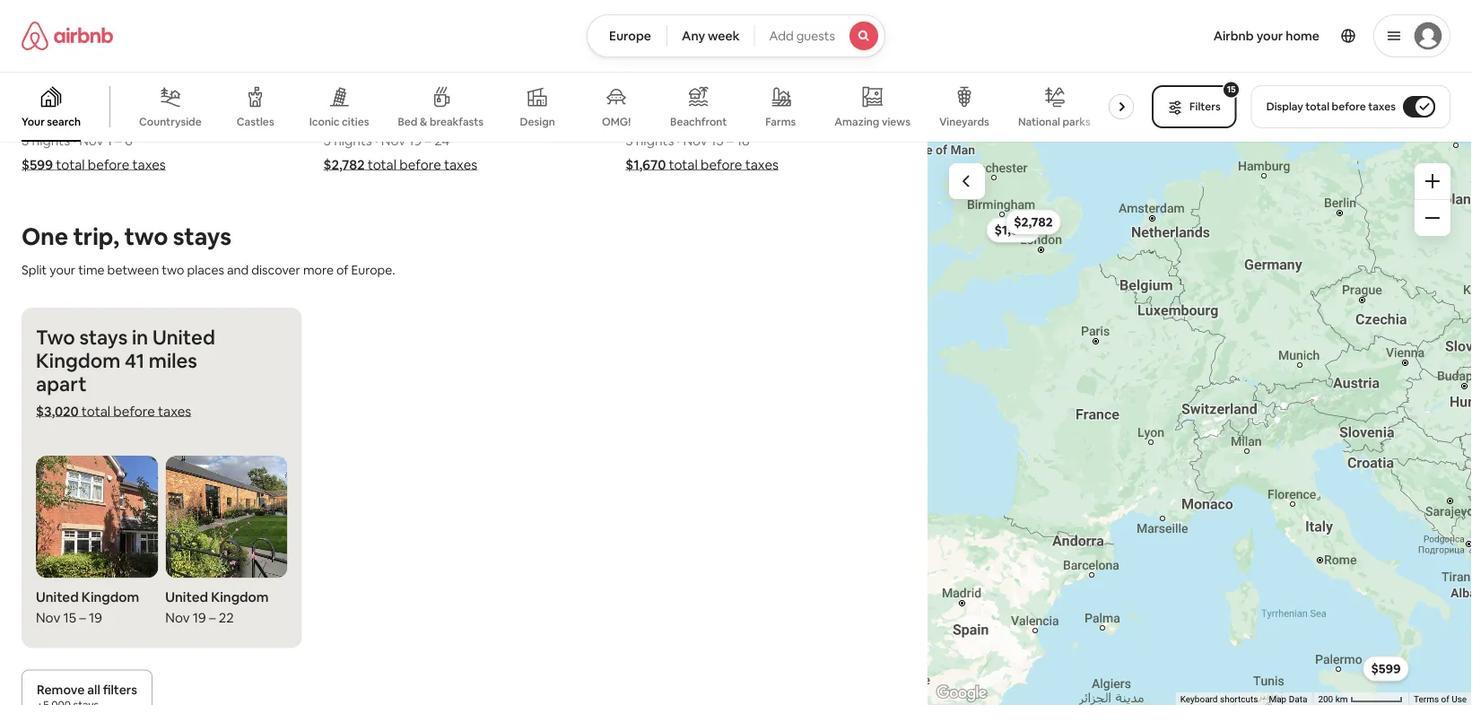 Task type: describe. For each thing, give the bounding box(es) containing it.
5 for 3 beds
[[324, 131, 331, 149]]

home for home in riseley, uk
[[324, 75, 362, 92]]

4.9 out of 5 average rating,  112 reviews image
[[837, 75, 906, 92]]

europe button
[[587, 14, 668, 57]]

beds for 3
[[334, 113, 365, 130]]

taxes inside the two stays in united kingdom 41 miles apart $3,020 total before taxes
[[158, 403, 191, 420]]

before inside home in messina, italy cocoon of noble 6 beds 5 nights · nov 1 – 6 $599 total before taxes
[[88, 156, 129, 173]]

noble
[[90, 94, 126, 111]]

– inside 9 beds 5 nights · nov 13 – 18 $1,670 total before taxes
[[727, 131, 734, 149]]

two stays in united kingdom 41 miles apart $3,020 total before taxes
[[36, 324, 215, 420]]

nov inside united kingdom nov 15 – 19
[[36, 609, 60, 627]]

200
[[1319, 694, 1334, 705]]

between
[[107, 262, 159, 278]]

before inside 3 beds 5 nights · nov 19 – 24 $2,782 total before taxes
[[400, 156, 441, 173]]

in inside the two stays in united kingdom 41 miles apart $3,020 total before taxes
[[132, 324, 148, 350]]

&
[[420, 115, 428, 129]]

united for united kingdom nov 19 – 22
[[165, 589, 208, 606]]

$2,782 $1,670
[[995, 214, 1053, 238]]

cities
[[342, 115, 369, 129]]

19 inside united kingdom nov 19 – 22
[[193, 609, 206, 627]]

kingdom for united kingdom nov 19 – 22
[[211, 589, 269, 606]]

europe
[[609, 28, 652, 44]]

castles
[[237, 115, 274, 129]]

beds inside home in messina, italy cocoon of noble 6 beds 5 nights · nov 1 – 6 $599 total before taxes
[[32, 113, 63, 130]]

europe.
[[351, 262, 395, 278]]

total inside home in messina, italy cocoon of noble 6 beds 5 nights · nov 1 – 6 $599 total before taxes
[[56, 156, 85, 173]]

time
[[78, 262, 105, 278]]

messina,
[[77, 75, 131, 92]]

0 vertical spatial 15
[[1227, 83, 1236, 95]]

more
[[303, 262, 334, 278]]

beds for 9
[[636, 113, 667, 130]]

· for 9
[[677, 131, 680, 149]]

map data button
[[1269, 693, 1308, 705]]

22
[[219, 609, 234, 627]]

search
[[47, 115, 81, 129]]

airbnb your home link
[[1203, 17, 1331, 55]]

– inside united kingdom nov 15 – 19
[[79, 609, 86, 627]]

$2,782 button
[[1006, 210, 1061, 235]]

any week button
[[667, 14, 755, 57]]

km
[[1336, 694, 1348, 705]]

nights for 9 beds
[[636, 131, 674, 149]]

home for home in oxfordshire, uk
[[626, 75, 664, 92]]

bed
[[398, 115, 418, 129]]

apart
[[36, 371, 87, 397]]

uk for home in oxfordshire, uk
[[763, 75, 781, 92]]

map data
[[1269, 694, 1308, 705]]

your for time
[[50, 262, 75, 278]]

(112)
[[874, 75, 906, 92]]

italy
[[134, 75, 161, 92]]

200 km button
[[1313, 693, 1409, 705]]

group containing iconic cities
[[0, 72, 1142, 142]]

guests
[[797, 28, 835, 44]]

5 inside home in messina, italy cocoon of noble 6 beds 5 nights · nov 1 – 6 $599 total before taxes
[[22, 131, 29, 149]]

farms
[[766, 115, 796, 129]]

4.9
[[852, 75, 871, 92]]

filters
[[103, 681, 137, 698]]

before inside the two stays in united kingdom 41 miles apart $3,020 total before taxes
[[113, 403, 155, 420]]

one trip, two stays
[[22, 222, 232, 252]]

all
[[87, 681, 100, 698]]

data
[[1289, 694, 1308, 705]]

before inside button
[[1332, 100, 1367, 114]]

display
[[1267, 100, 1304, 114]]

total inside 9 beds 5 nights · nov 13 – 18 $1,670 total before taxes
[[669, 156, 698, 173]]

united kingdom nov 19 – 22
[[165, 589, 269, 627]]

map
[[1269, 694, 1287, 705]]

united for united kingdom nov 15 – 19
[[36, 589, 79, 606]]

keyboard shortcuts button
[[1181, 693, 1258, 705]]

3
[[324, 113, 331, 130]]

add guests button
[[754, 14, 886, 57]]

4.78
[[247, 75, 274, 92]]

use
[[1452, 694, 1467, 705]]

zoom in image
[[1426, 174, 1440, 188]]

nov inside united kingdom nov 19 – 22
[[165, 609, 190, 627]]

4.78 out of 5 average rating,  18 reviews image
[[233, 75, 302, 92]]

uk for home in riseley, uk
[[428, 75, 447, 92]]

national parks
[[1019, 115, 1091, 129]]

24
[[435, 131, 450, 149]]

(59)
[[579, 75, 604, 92]]

· for 3
[[375, 131, 378, 149]]

total inside 3 beds 5 nights · nov 19 – 24 $2,782 total before taxes
[[368, 156, 397, 173]]

home in riseley, uk
[[324, 75, 447, 92]]

none search field containing europe
[[587, 14, 886, 57]]

taxes inside home in messina, italy cocoon of noble 6 beds 5 nights · nov 1 – 6 $599 total before taxes
[[132, 156, 166, 173]]

home in oxfordshire, uk
[[626, 75, 781, 92]]

$1,670 inside $2,782 $1,670
[[995, 222, 1033, 238]]

1 horizontal spatial 6
[[125, 131, 133, 149]]

stays inside the two stays in united kingdom 41 miles apart $3,020 total before taxes
[[79, 324, 128, 350]]

keyboard shortcuts
[[1181, 694, 1258, 705]]

– inside united kingdom nov 19 – 22
[[209, 609, 216, 627]]

$1,670 button
[[987, 218, 1041, 243]]

– inside home in messina, italy cocoon of noble 6 beds 5 nights · nov 1 – 6 $599 total before taxes
[[115, 131, 122, 149]]

nights inside home in messina, italy cocoon of noble 6 beds 5 nights · nov 1 – 6 $599 total before taxes
[[32, 131, 70, 149]]

0 vertical spatial stays
[[173, 222, 232, 252]]

add guests
[[770, 28, 835, 44]]

add
[[770, 28, 794, 44]]

bed & breakfasts
[[398, 115, 484, 129]]

in for oxfordshire,
[[667, 75, 678, 92]]

shortcuts
[[1220, 694, 1258, 705]]

0 horizontal spatial 6
[[22, 113, 29, 130]]

remove all filters link
[[22, 670, 153, 705]]



Task type: locate. For each thing, give the bounding box(es) containing it.
kingdom for united kingdom nov 15 – 19
[[82, 589, 139, 606]]

kingdom inside united kingdom nov 19 – 22
[[211, 589, 269, 606]]

2 horizontal spatial ·
[[677, 131, 680, 149]]

home in messina, italy cocoon of noble 6 beds 5 nights · nov 1 – 6 $599 total before taxes
[[22, 75, 166, 173]]

5
[[22, 131, 29, 149], [324, 131, 331, 149], [626, 131, 633, 149]]

2 · from the left
[[375, 131, 378, 149]]

1 vertical spatial 6
[[125, 131, 133, 149]]

nov inside 3 beds 5 nights · nov 19 – 24 $2,782 total before taxes
[[381, 131, 406, 149]]

0 horizontal spatial $599
[[22, 156, 53, 173]]

0 horizontal spatial of
[[74, 94, 87, 111]]

total down cities
[[368, 156, 397, 173]]

of up "search"
[[74, 94, 87, 111]]

1 vertical spatial two
[[162, 262, 184, 278]]

before down 41 miles
[[113, 403, 155, 420]]

home up cocoon
[[22, 75, 60, 92]]

taxes inside 3 beds 5 nights · nov 19 – 24 $2,782 total before taxes
[[444, 156, 478, 173]]

vineyards
[[940, 115, 990, 129]]

1 horizontal spatial ·
[[375, 131, 378, 149]]

oxfordshire,
[[681, 75, 760, 92]]

your inside airbnb your home link
[[1257, 28, 1284, 44]]

taxes
[[1369, 100, 1396, 114], [132, 156, 166, 173], [444, 156, 478, 173], [746, 156, 779, 173], [158, 403, 191, 420]]

0 horizontal spatial home
[[22, 75, 60, 92]]

0 vertical spatial two
[[124, 222, 168, 252]]

19 up remove all filters 'link'
[[89, 609, 102, 627]]

1 horizontal spatial stays
[[173, 222, 232, 252]]

– up remove all filters 'link'
[[79, 609, 86, 627]]

breakfasts
[[430, 115, 484, 129]]

in up cocoon
[[63, 75, 74, 92]]

– right 13
[[727, 131, 734, 149]]

united kingdom nov 15 – 19
[[36, 589, 139, 627]]

home inside home in messina, italy cocoon of noble 6 beds 5 nights · nov 1 – 6 $599 total before taxes
[[22, 75, 60, 92]]

in up beachfront
[[667, 75, 678, 92]]

in for riseley,
[[365, 75, 376, 92]]

group
[[0, 72, 1142, 142]]

remove all filters
[[37, 681, 137, 698]]

display total before taxes
[[1267, 100, 1396, 114]]

terms
[[1414, 694, 1439, 705]]

your
[[22, 115, 45, 129]]

0 horizontal spatial beds
[[32, 113, 63, 130]]

0 horizontal spatial your
[[50, 262, 75, 278]]

2 5 from the left
[[324, 131, 331, 149]]

total inside the two stays in united kingdom 41 miles apart $3,020 total before taxes
[[82, 403, 110, 420]]

two
[[124, 222, 168, 252], [162, 262, 184, 278]]

3 · from the left
[[677, 131, 680, 149]]

5 down 'your'
[[22, 131, 29, 149]]

design
[[520, 115, 555, 129]]

· inside 9 beds 5 nights · nov 13 – 18 $1,670 total before taxes
[[677, 131, 680, 149]]

1 · from the left
[[73, 131, 76, 149]]

5 down iconic
[[324, 131, 331, 149]]

kingdom inside the two stays in united kingdom 41 miles apart $3,020 total before taxes
[[36, 348, 121, 373]]

stays right two
[[79, 324, 128, 350]]

1 horizontal spatial nights
[[334, 131, 372, 149]]

9 beds 5 nights · nov 13 – 18 $1,670 total before taxes
[[626, 113, 779, 173]]

nights down cities
[[334, 131, 372, 149]]

15
[[1227, 83, 1236, 95], [63, 609, 76, 627]]

2 horizontal spatial beds
[[636, 113, 667, 130]]

nights inside 9 beds 5 nights · nov 13 – 18 $1,670 total before taxes
[[636, 131, 674, 149]]

1 horizontal spatial 19
[[193, 609, 206, 627]]

terms of use link
[[1414, 694, 1467, 705]]

19 down bed
[[409, 131, 422, 149]]

before down 13
[[701, 156, 743, 173]]

1 horizontal spatial your
[[1257, 28, 1284, 44]]

in down between
[[132, 324, 148, 350]]

in
[[63, 75, 74, 92], [365, 75, 376, 92], [667, 75, 678, 92], [132, 324, 148, 350]]

0 horizontal spatial stays
[[79, 324, 128, 350]]

19
[[409, 131, 422, 149], [89, 609, 102, 627], [193, 609, 206, 627]]

– left 24
[[425, 131, 432, 149]]

5 for 9 beds
[[626, 131, 633, 149]]

total inside display total before taxes button
[[1306, 100, 1330, 114]]

your right split
[[50, 262, 75, 278]]

iconic cities
[[309, 115, 369, 129]]

your for home
[[1257, 28, 1284, 44]]

$599 button
[[1364, 656, 1410, 682]]

0 horizontal spatial $2,782
[[324, 156, 365, 173]]

nights down your search
[[32, 131, 70, 149]]

beds inside 3 beds 5 nights · nov 19 – 24 $2,782 total before taxes
[[334, 113, 365, 130]]

3 beds 5 nights · nov 19 – 24 $2,782 total before taxes
[[324, 113, 478, 173]]

amazing views
[[835, 115, 911, 129]]

google map
showing 3 stays. region
[[928, 142, 1473, 705]]

$599 up 200 km button
[[1372, 661, 1401, 677]]

before down 1
[[88, 156, 129, 173]]

two left places
[[162, 262, 184, 278]]

2 horizontal spatial home
[[626, 75, 664, 92]]

cocoon
[[22, 94, 71, 111]]

and
[[227, 262, 249, 278]]

discover
[[252, 262, 301, 278]]

united inside united kingdom nov 19 – 22
[[165, 589, 208, 606]]

nights
[[32, 131, 70, 149], [334, 131, 372, 149], [636, 131, 674, 149]]

of right more
[[337, 262, 349, 278]]

1 vertical spatial $1,670
[[995, 222, 1033, 238]]

any week
[[682, 28, 740, 44]]

$599 inside home in messina, italy cocoon of noble 6 beds 5 nights · nov 1 – 6 $599 total before taxes
[[22, 156, 53, 173]]

1 horizontal spatial 5
[[324, 131, 331, 149]]

week
[[708, 28, 740, 44]]

0 horizontal spatial uk
[[428, 75, 447, 92]]

your
[[1257, 28, 1284, 44], [50, 262, 75, 278]]

0 horizontal spatial 19
[[89, 609, 102, 627]]

1 horizontal spatial beds
[[334, 113, 365, 130]]

two
[[36, 324, 75, 350]]

– left 22
[[209, 609, 216, 627]]

2 horizontal spatial of
[[1442, 694, 1450, 705]]

taxes inside display total before taxes button
[[1369, 100, 1396, 114]]

keyboard
[[1181, 694, 1218, 705]]

home for home in messina, italy cocoon of noble 6 beds 5 nights · nov 1 – 6 $599 total before taxes
[[22, 75, 60, 92]]

2 vertical spatial of
[[1442, 694, 1450, 705]]

riseley,
[[379, 75, 425, 92]]

nights for 3 beds
[[334, 131, 372, 149]]

6 right 1
[[125, 131, 133, 149]]

5.0 (59)
[[557, 75, 604, 92]]

2 home from the left
[[324, 75, 362, 92]]

19 inside 3 beds 5 nights · nov 19 – 24 $2,782 total before taxes
[[409, 131, 422, 149]]

0 vertical spatial your
[[1257, 28, 1284, 44]]

beds down cocoon
[[32, 113, 63, 130]]

18
[[737, 131, 750, 149]]

united inside the two stays in united kingdom 41 miles apart $3,020 total before taxes
[[152, 324, 215, 350]]

1 home from the left
[[22, 75, 60, 92]]

places
[[187, 262, 224, 278]]

your search
[[22, 115, 81, 129]]

split
[[22, 262, 47, 278]]

$2,782 inside $2,782 $1,670
[[1014, 214, 1053, 230]]

nov inside home in messina, italy cocoon of noble 6 beds 5 nights · nov 1 – 6 $599 total before taxes
[[79, 131, 104, 149]]

5 inside 9 beds 5 nights · nov 13 – 18 $1,670 total before taxes
[[626, 131, 633, 149]]

9
[[626, 113, 634, 130]]

15 up remove all filters 'link'
[[63, 609, 76, 627]]

6 down cocoon
[[22, 113, 29, 130]]

taxes inside 9 beds 5 nights · nov 13 – 18 $1,670 total before taxes
[[746, 156, 779, 173]]

1 horizontal spatial $2,782
[[1014, 214, 1053, 230]]

200 km
[[1319, 694, 1351, 705]]

5.0 out of 5 average rating,  59 reviews image
[[543, 75, 604, 92]]

stays up places
[[173, 222, 232, 252]]

0 horizontal spatial nights
[[32, 131, 70, 149]]

2 horizontal spatial 19
[[409, 131, 422, 149]]

0 vertical spatial $1,670
[[626, 156, 666, 173]]

home
[[1286, 28, 1320, 44]]

2 beds from the left
[[334, 113, 365, 130]]

15 down the airbnb
[[1227, 83, 1236, 95]]

in for messina,
[[63, 75, 74, 92]]

–
[[115, 131, 122, 149], [425, 131, 432, 149], [727, 131, 734, 149], [79, 609, 86, 627], [209, 609, 216, 627]]

beds inside 9 beds 5 nights · nov 13 – 18 $1,670 total before taxes
[[636, 113, 667, 130]]

1 uk from the left
[[428, 75, 447, 92]]

total down "search"
[[56, 156, 85, 173]]

· inside 3 beds 5 nights · nov 19 – 24 $2,782 total before taxes
[[375, 131, 378, 149]]

two up between
[[124, 222, 168, 252]]

any
[[682, 28, 705, 44]]

1 vertical spatial your
[[50, 262, 75, 278]]

3 beds from the left
[[636, 113, 667, 130]]

0 horizontal spatial $1,670
[[626, 156, 666, 173]]

amazing
[[835, 115, 880, 129]]

1 horizontal spatial uk
[[763, 75, 781, 92]]

nights inside 3 beds 5 nights · nov 19 – 24 $2,782 total before taxes
[[334, 131, 372, 149]]

two stays in united kingdom 41 miles apart group
[[22, 308, 302, 648]]

1 horizontal spatial $599
[[1372, 661, 1401, 677]]

before down 24
[[400, 156, 441, 173]]

total right display
[[1306, 100, 1330, 114]]

5.0
[[557, 75, 577, 92]]

0 vertical spatial $2,782
[[324, 156, 365, 173]]

$599 down 'your'
[[22, 156, 53, 173]]

2 uk from the left
[[763, 75, 781, 92]]

in left riseley,
[[365, 75, 376, 92]]

0 vertical spatial of
[[74, 94, 87, 111]]

19 inside united kingdom nov 15 – 19
[[89, 609, 102, 627]]

· inside home in messina, italy cocoon of noble 6 beds 5 nights · nov 1 – 6 $599 total before taxes
[[73, 131, 76, 149]]

display total before taxes button
[[1252, 85, 1451, 128]]

omg!
[[602, 115, 631, 129]]

1 vertical spatial $599
[[1372, 661, 1401, 677]]

zoom out image
[[1426, 211, 1440, 225]]

None search field
[[587, 14, 886, 57]]

total down beachfront
[[669, 156, 698, 173]]

15 inside united kingdom nov 15 – 19
[[63, 609, 76, 627]]

before inside 9 beds 5 nights · nov 13 – 18 $1,670 total before taxes
[[701, 156, 743, 173]]

2 horizontal spatial nights
[[636, 131, 674, 149]]

$1,670 inside 9 beds 5 nights · nov 13 – 18 $1,670 total before taxes
[[626, 156, 666, 173]]

1 beds from the left
[[32, 113, 63, 130]]

national
[[1019, 115, 1061, 129]]

5 inside 3 beds 5 nights · nov 19 – 24 $2,782 total before taxes
[[324, 131, 331, 149]]

nov left 1
[[79, 131, 104, 149]]

airbnb your home
[[1214, 28, 1320, 44]]

4.78 (18)
[[247, 75, 302, 92]]

filters
[[1190, 100, 1221, 114]]

iconic
[[309, 115, 340, 129]]

before right display
[[1332, 100, 1367, 114]]

kingdom inside united kingdom nov 15 – 19
[[82, 589, 139, 606]]

beds right 9
[[636, 113, 667, 130]]

parks
[[1063, 115, 1091, 129]]

terms of use
[[1414, 694, 1467, 705]]

0 vertical spatial 6
[[22, 113, 29, 130]]

2 horizontal spatial 5
[[626, 131, 633, 149]]

·
[[73, 131, 76, 149], [375, 131, 378, 149], [677, 131, 680, 149]]

of inside home in messina, italy cocoon of noble 6 beds 5 nights · nov 1 – 6 $599 total before taxes
[[74, 94, 87, 111]]

beds right 3 on the top of page
[[334, 113, 365, 130]]

united inside united kingdom nov 15 – 19
[[36, 589, 79, 606]]

1 horizontal spatial of
[[337, 262, 349, 278]]

0 horizontal spatial 15
[[63, 609, 76, 627]]

13
[[711, 131, 724, 149]]

4.9 (112)
[[852, 75, 906, 92]]

0 vertical spatial $599
[[22, 156, 53, 173]]

(18)
[[277, 75, 302, 92]]

home up 9
[[626, 75, 664, 92]]

1 nights from the left
[[32, 131, 70, 149]]

1 vertical spatial of
[[337, 262, 349, 278]]

5 down 9
[[626, 131, 633, 149]]

uk up farms
[[763, 75, 781, 92]]

19 left 22
[[193, 609, 206, 627]]

total right $3,020
[[82, 403, 110, 420]]

3 nights from the left
[[636, 131, 674, 149]]

nights down beachfront
[[636, 131, 674, 149]]

countryside
[[139, 115, 202, 129]]

your left home
[[1257, 28, 1284, 44]]

$599 inside button
[[1372, 661, 1401, 677]]

$599
[[22, 156, 53, 173], [1372, 661, 1401, 677]]

of left use
[[1442, 694, 1450, 705]]

google image
[[932, 682, 992, 705]]

$1,670
[[626, 156, 666, 173], [995, 222, 1033, 238]]

1 vertical spatial 15
[[63, 609, 76, 627]]

– right 1
[[115, 131, 122, 149]]

split your time between two places and discover more of europe.
[[22, 262, 395, 278]]

3 home from the left
[[626, 75, 664, 92]]

1 horizontal spatial 15
[[1227, 83, 1236, 95]]

1 vertical spatial $2,782
[[1014, 214, 1053, 230]]

one
[[22, 222, 68, 252]]

home up iconic cities at the left top of page
[[324, 75, 362, 92]]

nov down bed
[[381, 131, 406, 149]]

of
[[74, 94, 87, 111], [337, 262, 349, 278], [1442, 694, 1450, 705]]

1 5 from the left
[[22, 131, 29, 149]]

3 5 from the left
[[626, 131, 633, 149]]

$3,020
[[36, 403, 79, 420]]

nov left 22
[[165, 609, 190, 627]]

united
[[152, 324, 215, 350], [36, 589, 79, 606], [165, 589, 208, 606]]

0 horizontal spatial 5
[[22, 131, 29, 149]]

remove
[[37, 681, 85, 698]]

views
[[882, 115, 911, 129]]

airbnb
[[1214, 28, 1254, 44]]

1 horizontal spatial $1,670
[[995, 222, 1033, 238]]

profile element
[[907, 0, 1451, 72]]

– inside 3 beds 5 nights · nov 19 – 24 $2,782 total before taxes
[[425, 131, 432, 149]]

in inside home in messina, italy cocoon of noble 6 beds 5 nights · nov 1 – 6 $599 total before taxes
[[63, 75, 74, 92]]

$2,782 inside 3 beds 5 nights · nov 19 – 24 $2,782 total before taxes
[[324, 156, 365, 173]]

nov up remove at the bottom left of page
[[36, 609, 60, 627]]

0 horizontal spatial ·
[[73, 131, 76, 149]]

$2,782
[[324, 156, 365, 173], [1014, 214, 1053, 230]]

uk right riseley,
[[428, 75, 447, 92]]

nov down beachfront
[[683, 131, 708, 149]]

filters button
[[1152, 85, 1237, 128]]

trip,
[[73, 222, 119, 252]]

2 nights from the left
[[334, 131, 372, 149]]

1 vertical spatial stays
[[79, 324, 128, 350]]

1 horizontal spatial home
[[324, 75, 362, 92]]

nov inside 9 beds 5 nights · nov 13 – 18 $1,670 total before taxes
[[683, 131, 708, 149]]

beachfront
[[670, 115, 727, 129]]



Task type: vqa. For each thing, say whether or not it's contained in the screenshot.
how within the Personal info Provide personal details and how we can reach you
no



